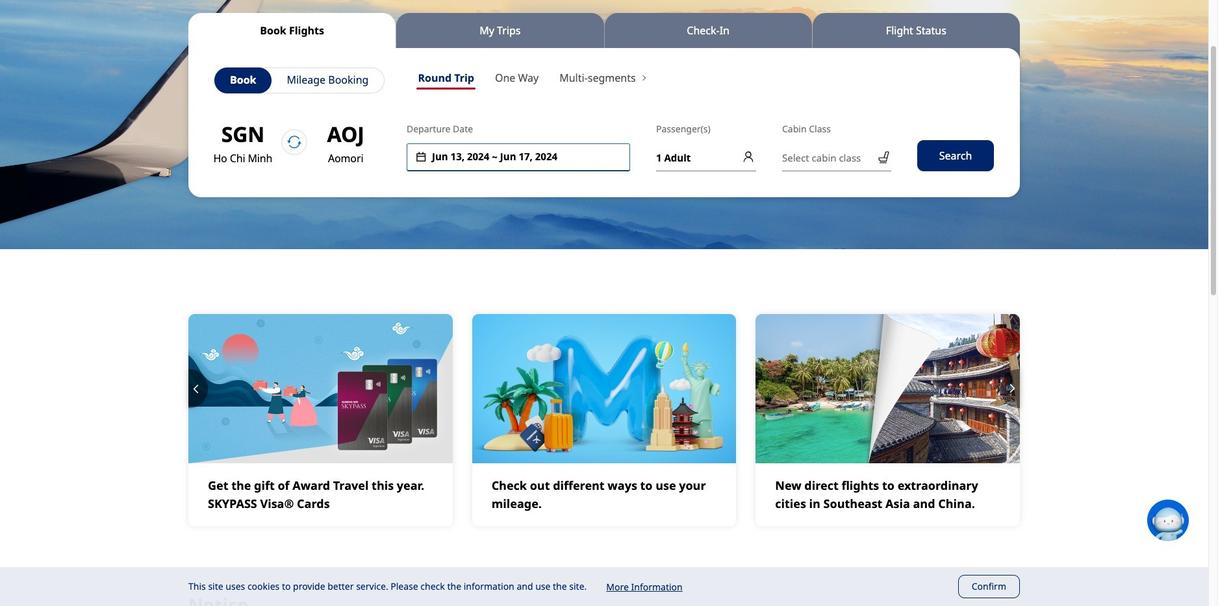 Task type: locate. For each thing, give the bounding box(es) containing it.
tab list
[[188, 13, 1020, 48]]

itinerary type group
[[408, 68, 549, 92]]



Task type: vqa. For each thing, say whether or not it's contained in the screenshot.
SECURELY
no



Task type: describe. For each thing, give the bounding box(es) containing it.
booking type group
[[214, 68, 385, 94]]



